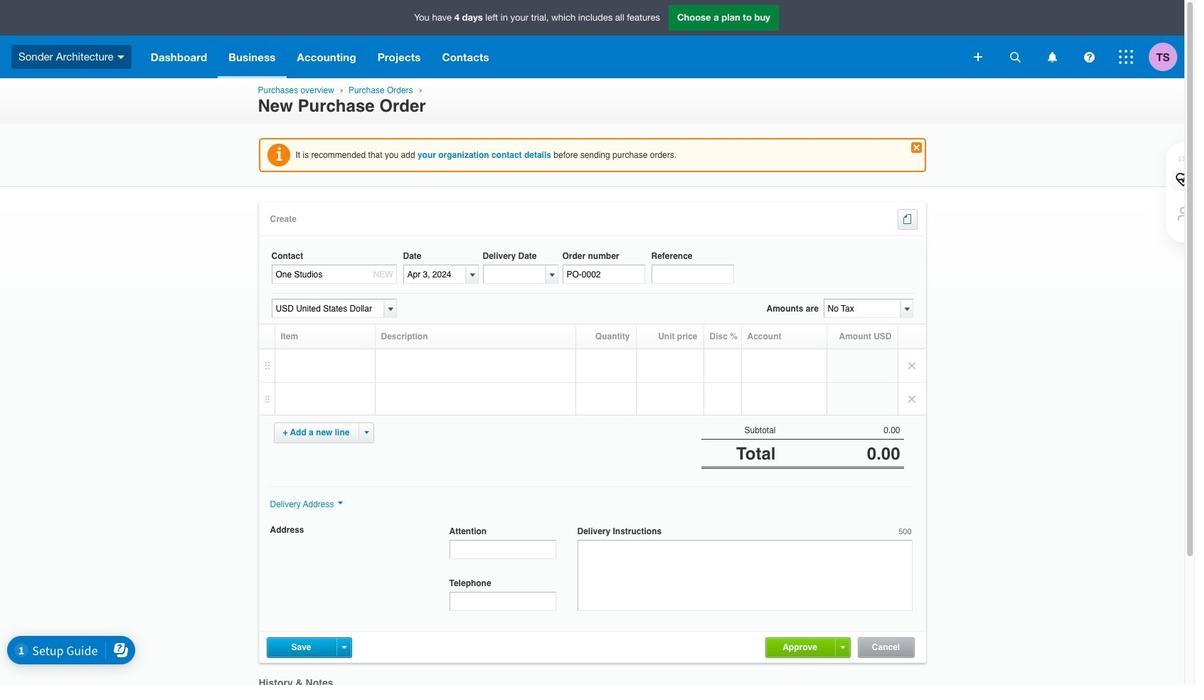 Task type: describe. For each thing, give the bounding box(es) containing it.
2 horizontal spatial svg image
[[1120, 50, 1134, 64]]

0 horizontal spatial svg image
[[975, 53, 983, 61]]

1 horizontal spatial svg image
[[1010, 52, 1021, 62]]

el image
[[914, 215, 916, 225]]



Task type: locate. For each thing, give the bounding box(es) containing it.
0 horizontal spatial svg image
[[117, 55, 124, 59]]

svg image
[[1120, 50, 1134, 64], [1010, 52, 1021, 62], [975, 53, 983, 61]]

svg image
[[1048, 52, 1057, 62], [1085, 52, 1095, 62], [117, 55, 124, 59]]

None text field
[[403, 265, 466, 284], [483, 265, 546, 284], [563, 265, 645, 284], [403, 265, 466, 284], [483, 265, 546, 284], [563, 265, 645, 284]]

Select a currency text field
[[272, 299, 384, 318]]

2 horizontal spatial svg image
[[1085, 52, 1095, 62]]

banner
[[0, 0, 1185, 78]]

None text field
[[272, 265, 397, 284], [652, 265, 734, 284], [824, 299, 901, 318], [450, 541, 556, 560], [578, 541, 913, 612], [450, 593, 556, 612], [272, 265, 397, 284], [652, 265, 734, 284], [824, 299, 901, 318], [450, 541, 556, 560], [578, 541, 913, 612], [450, 593, 556, 612]]

1 horizontal spatial svg image
[[1048, 52, 1057, 62]]



Task type: vqa. For each thing, say whether or not it's contained in the screenshot.
Send
no



